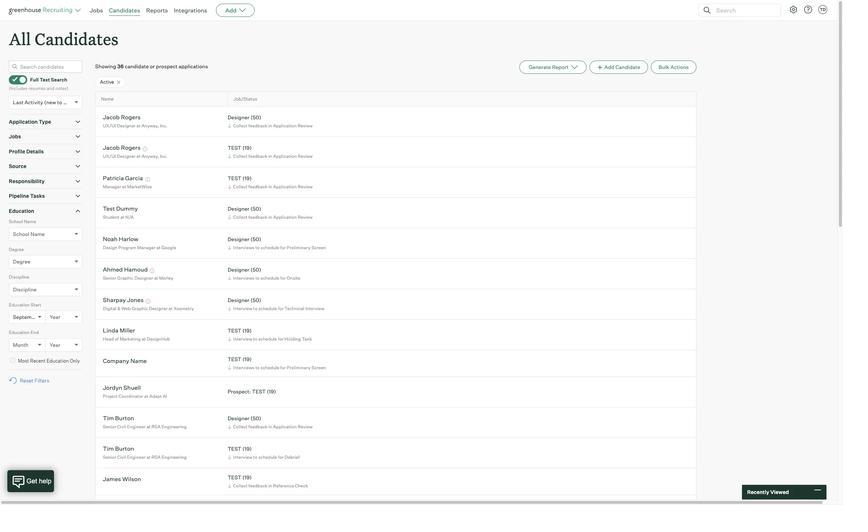 Task type: locate. For each thing, give the bounding box(es) containing it.
jacob rogers has been in application review for more than 5 days image
[[142, 147, 149, 152]]

application type
[[9, 119, 51, 125]]

rogers inside the jacob rogers ux/ui designer at anyway, inc.
[[121, 114, 141, 121]]

for inside 'designer (50) interview to schedule for technical interview'
[[278, 306, 284, 312]]

3 (50) from the top
[[251, 237, 261, 243]]

jacob for jacob rogers
[[103, 144, 120, 152]]

(50) for noah harlow
[[251, 237, 261, 243]]

0 vertical spatial interviews
[[233, 245, 255, 251]]

2 rsa from the top
[[152, 455, 161, 461]]

shuell
[[124, 385, 141, 392]]

in inside test (19) collect feedback in reference check
[[269, 484, 272, 489]]

1 designer (50) collect feedback in application review from the top
[[228, 115, 313, 129]]

schedule inside 'designer (50) interview to schedule for technical interview'
[[259, 306, 277, 312]]

school up "degree" element
[[13, 231, 29, 237]]

designer (50) collect feedback in application review up designer (50) interviews to schedule for preliminary screen
[[228, 206, 313, 220]]

ux/ui up the jacob rogers
[[103, 123, 116, 129]]

1 engineer from the top
[[127, 425, 146, 430]]

(50) inside 'designer (50) interview to schedule for technical interview'
[[251, 298, 261, 304]]

test for second 'collect feedback in application review' link
[[228, 145, 242, 151]]

designer inside 'designer (50) interview to schedule for technical interview'
[[228, 298, 250, 304]]

2 (50) from the top
[[251, 206, 261, 212]]

jacob rogers link up ux/ui designer at anyway, inc.
[[103, 144, 141, 153]]

xeometry
[[174, 306, 194, 312]]

1 vertical spatial senior
[[103, 425, 116, 430]]

to up 'designer (50) interview to schedule for technical interview'
[[256, 276, 260, 281]]

to up test (19) interview to schedule for holding tank
[[253, 306, 258, 312]]

burton up james wilson
[[115, 446, 134, 453]]

interviews to schedule for preliminary screen link down the interview to schedule for holding tank link on the left of the page
[[227, 365, 328, 372]]

tim burton senior civil engineer at rsa engineering for designer
[[103, 415, 187, 430]]

designer (50) collect feedback in application review for dummy
[[228, 206, 313, 220]]

0 vertical spatial school
[[9, 219, 23, 225]]

1 vertical spatial tim burton senior civil engineer at rsa engineering
[[103, 446, 187, 461]]

graphic down jones
[[132, 306, 148, 312]]

preliminary inside designer (50) interviews to schedule for preliminary screen
[[287, 245, 311, 251]]

head
[[103, 337, 114, 342]]

interviews inside designer (50) interviews to schedule for preliminary screen
[[233, 245, 255, 251]]

0 vertical spatial civil
[[117, 425, 126, 430]]

1 rsa from the top
[[152, 425, 161, 430]]

1 horizontal spatial jobs
[[90, 7, 103, 14]]

4 feedback from the top
[[249, 215, 268, 220]]

civil up james wilson
[[117, 455, 126, 461]]

5 feedback from the top
[[249, 425, 268, 430]]

name right company
[[131, 358, 147, 365]]

education up september option
[[9, 302, 30, 308]]

1 rogers from the top
[[121, 114, 141, 121]]

2 engineer from the top
[[127, 455, 146, 461]]

1 vertical spatial screen
[[312, 365, 326, 371]]

discipline
[[9, 275, 29, 280], [13, 287, 37, 293]]

prospect: test (19)
[[228, 389, 276, 395]]

year for september
[[50, 314, 60, 321]]

notes)
[[55, 86, 68, 91]]

0 vertical spatial jobs
[[90, 7, 103, 14]]

collect feedback in application review link for rogers
[[227, 122, 315, 129]]

1 vertical spatial inc.
[[160, 154, 168, 159]]

school down pipeline
[[9, 219, 23, 225]]

screen for (50)
[[312, 245, 326, 251]]

0 vertical spatial jacob
[[103, 114, 120, 121]]

interviews inside test (19) interviews to schedule for preliminary screen
[[233, 365, 255, 371]]

1 horizontal spatial manager
[[137, 245, 156, 251]]

5 in from the top
[[269, 425, 272, 430]]

(19) for second 'collect feedback in application review' link
[[243, 145, 252, 151]]

tim burton senior civil engineer at rsa engineering up "wilson"
[[103, 446, 187, 461]]

2 test (19) collect feedback in application review from the top
[[228, 176, 313, 190]]

to up designer (50) interviews to schedule for onsite
[[256, 245, 260, 251]]

1 screen from the top
[[312, 245, 326, 251]]

engineer
[[127, 425, 146, 430], [127, 455, 146, 461]]

0 vertical spatial interviews to schedule for preliminary screen link
[[227, 244, 328, 251]]

collect feedback in application review link for dummy
[[227, 214, 315, 221]]

review for tim burton
[[298, 425, 313, 430]]

5 collect from the top
[[233, 425, 248, 430]]

1 vertical spatial jacob rogers link
[[103, 144, 141, 153]]

ux/ui designer at anyway, inc.
[[103, 154, 168, 159]]

jacob inside the jacob rogers ux/ui designer at anyway, inc.
[[103, 114, 120, 121]]

designer inside the jacob rogers ux/ui designer at anyway, inc.
[[117, 123, 136, 129]]

review
[[298, 123, 313, 129], [298, 154, 313, 159], [298, 184, 313, 190], [298, 215, 313, 220], [298, 425, 313, 430]]

to for test (19) interviews to schedule for preliminary screen
[[256, 365, 260, 371]]

for for designer (50) interviews to schedule for onsite
[[280, 276, 286, 281]]

schedule for designer (50) interviews to schedule for onsite
[[261, 276, 280, 281]]

schedule for test (19) interviews to schedule for preliminary screen
[[261, 365, 280, 371]]

5 collect feedback in application review link from the top
[[227, 424, 315, 431]]

2 collect from the top
[[233, 154, 248, 159]]

to left old)
[[57, 99, 62, 105]]

1 vertical spatial year
[[50, 342, 60, 348]]

name up "degree" element
[[31, 231, 45, 237]]

1 vertical spatial preliminary
[[287, 365, 311, 371]]

1 vertical spatial school name
[[13, 231, 45, 237]]

interviews for designer (50) interviews to schedule for onsite
[[233, 276, 255, 281]]

schedule inside test (19) interviews to schedule for preliminary screen
[[261, 365, 280, 371]]

end
[[31, 330, 39, 336]]

anyway, up jacob rogers has been in application review for more than 5 days icon
[[142, 123, 159, 129]]

year up most recent education only on the bottom of page
[[50, 342, 60, 348]]

6 (50) from the top
[[251, 416, 261, 422]]

1 vertical spatial jacob
[[103, 144, 120, 152]]

type
[[39, 119, 51, 125]]

last activity (new to old) option
[[13, 99, 73, 105]]

1 tim burton link from the top
[[103, 415, 134, 424]]

2 interviews from the top
[[233, 276, 255, 281]]

patricia garcia link
[[103, 175, 143, 183]]

to for test (19) interview to schedule for holding tank
[[253, 337, 258, 342]]

0 vertical spatial inc.
[[160, 123, 168, 129]]

(50) inside designer (50) interviews to schedule for preliminary screen
[[251, 237, 261, 243]]

september
[[13, 314, 40, 321]]

generate report button
[[520, 61, 587, 74]]

name
[[101, 96, 114, 102], [24, 219, 36, 225], [31, 231, 45, 237], [131, 358, 147, 365]]

interview for test (19) interview to schedule for holding tank
[[233, 337, 252, 342]]

sharpay jones link
[[103, 297, 144, 305]]

1 vertical spatial add
[[605, 64, 615, 70]]

to inside designer (50) interviews to schedule for onsite
[[256, 276, 260, 281]]

jacob up ux/ui designer at anyway, inc.
[[103, 144, 120, 152]]

search
[[51, 77, 67, 83]]

harlow
[[119, 236, 138, 243]]

engineering
[[162, 425, 187, 430], [162, 455, 187, 461]]

test inside test (19) collect feedback in reference check
[[228, 475, 242, 481]]

1 in from the top
[[269, 123, 272, 129]]

0 vertical spatial senior
[[103, 276, 116, 281]]

interview inside test (19) interview to schedule for holding tank
[[233, 337, 252, 342]]

application for second 'collect feedback in application review' link
[[273, 154, 297, 159]]

tim burton link for designer
[[103, 415, 134, 424]]

manager inside the 'noah harlow design program manager at google'
[[137, 245, 156, 251]]

tim burton link up james wilson
[[103, 446, 134, 454]]

collect feedback in reference check link
[[227, 483, 310, 490]]

senior
[[103, 276, 116, 281], [103, 425, 116, 430], [103, 455, 116, 461]]

schedule left onsite
[[261, 276, 280, 281]]

jacob rogers ux/ui designer at anyway, inc.
[[103, 114, 168, 129]]

for inside test (19) interview to schedule for holding tank
[[278, 337, 284, 342]]

4 in from the top
[[269, 215, 272, 220]]

0 horizontal spatial add
[[225, 7, 237, 14]]

add inside popup button
[[225, 7, 237, 14]]

linda
[[103, 327, 119, 335]]

1 interviews from the top
[[233, 245, 255, 251]]

for left the technical
[[278, 306, 284, 312]]

0 vertical spatial rogers
[[121, 114, 141, 121]]

degree element
[[9, 246, 82, 274]]

designer (50) interview to schedule for technical interview
[[228, 298, 325, 312]]

candidates down "jobs" 'link'
[[35, 28, 119, 50]]

at inside test dummy student at n/a
[[120, 215, 125, 220]]

graphic down ahmed hamoud link on the left bottom
[[117, 276, 134, 281]]

civil for designer (50)
[[117, 425, 126, 430]]

feedback for 'collect feedback in application review' link associated with rogers
[[249, 123, 268, 129]]

interviews inside designer (50) interviews to schedule for onsite
[[233, 276, 255, 281]]

candidates right "jobs" 'link'
[[109, 7, 140, 14]]

test for third 'collect feedback in application review' link from the top
[[228, 176, 242, 182]]

education start
[[9, 302, 41, 308]]

jobs left candidates link
[[90, 7, 103, 14]]

jacob rogers link
[[103, 114, 141, 122], [103, 144, 141, 153]]

name down pipeline tasks
[[24, 219, 36, 225]]

anyway, down jacob rogers has been in application review for more than 5 days icon
[[142, 154, 159, 159]]

senior down 'ahmed'
[[103, 276, 116, 281]]

screen inside test (19) interviews to schedule for preliminary screen
[[312, 365, 326, 371]]

interviews to schedule for preliminary screen link up designer (50) interviews to schedule for onsite
[[227, 244, 328, 251]]

most
[[18, 358, 29, 364]]

3 interviews from the top
[[233, 365, 255, 371]]

2 vertical spatial senior
[[103, 455, 116, 461]]

burton for test
[[115, 446, 134, 453]]

preliminary
[[287, 245, 311, 251], [287, 365, 311, 371]]

test
[[103, 205, 115, 213]]

james
[[103, 476, 121, 484]]

2 senior from the top
[[103, 425, 116, 430]]

to inside 'designer (50) interview to schedule for technical interview'
[[253, 306, 258, 312]]

1 vertical spatial discipline
[[13, 287, 37, 293]]

rogers for jacob rogers ux/ui designer at anyway, inc.
[[121, 114, 141, 121]]

tim burton link down project
[[103, 415, 134, 424]]

rogers up the jacob rogers
[[121, 114, 141, 121]]

hamoud
[[124, 266, 148, 274]]

2 tim from the top
[[103, 446, 114, 453]]

school
[[9, 219, 23, 225], [13, 231, 29, 237]]

3 designer (50) collect feedback in application review from the top
[[228, 416, 313, 430]]

schedule up test (19) collect feedback in reference check
[[259, 455, 277, 461]]

3 in from the top
[[269, 184, 272, 190]]

2 preliminary from the top
[[287, 365, 311, 371]]

engineer up "wilson"
[[127, 455, 146, 461]]

2 rogers from the top
[[121, 144, 141, 152]]

ux/ui down the jacob rogers
[[103, 154, 116, 159]]

test
[[228, 145, 242, 151], [228, 176, 242, 182], [228, 328, 242, 334], [228, 357, 242, 363], [252, 389, 266, 395], [228, 447, 242, 453], [228, 475, 242, 481]]

schedule up test (19) interview to schedule for holding tank
[[259, 306, 277, 312]]

year right september on the bottom
[[50, 314, 60, 321]]

0 vertical spatial burton
[[115, 415, 134, 423]]

designer (50) collect feedback in application review down job/status
[[228, 115, 313, 129]]

0 vertical spatial anyway,
[[142, 123, 159, 129]]

2 feedback from the top
[[249, 154, 268, 159]]

education for education end
[[9, 330, 30, 336]]

rsa for test (19)
[[152, 455, 161, 461]]

collect
[[233, 123, 248, 129], [233, 154, 248, 159], [233, 184, 248, 190], [233, 215, 248, 220], [233, 425, 248, 430], [233, 484, 248, 489]]

4 collect feedback in application review link from the top
[[227, 214, 315, 221]]

for for test (19) interview to schedule for holding tank
[[278, 337, 284, 342]]

0 vertical spatial designer (50) collect feedback in application review
[[228, 115, 313, 129]]

showing 36 candidate or prospect applications
[[95, 63, 208, 70]]

3 feedback from the top
[[249, 184, 268, 190]]

4 collect from the top
[[233, 215, 248, 220]]

test inside test (19) interview to schedule for debrief
[[228, 447, 242, 453]]

feedback for third 'collect feedback in application review' link from the top
[[249, 184, 268, 190]]

1 inc. from the top
[[160, 123, 168, 129]]

interviews to schedule for onsite link
[[227, 275, 302, 282]]

1 collect feedback in application review link from the top
[[227, 122, 315, 129]]

schedule inside test (19) interview to schedule for debrief
[[259, 455, 277, 461]]

education down pipeline
[[9, 208, 34, 214]]

1 vertical spatial test (19) collect feedback in application review
[[228, 176, 313, 190]]

rogers up ux/ui designer at anyway, inc.
[[121, 144, 141, 152]]

1 horizontal spatial add
[[605, 64, 615, 70]]

application for third 'collect feedback in application review' link from the top
[[273, 184, 297, 190]]

to up prospect: test (19)
[[256, 365, 260, 371]]

1 vertical spatial manager
[[137, 245, 156, 251]]

3 senior from the top
[[103, 455, 116, 461]]

3 collect from the top
[[233, 184, 248, 190]]

actions
[[671, 64, 689, 70]]

add for add candidate
[[605, 64, 615, 70]]

test (19) collect feedback in application review for patricia garcia
[[228, 176, 313, 190]]

1 engineering from the top
[[162, 425, 187, 430]]

inc. inside the jacob rogers ux/ui designer at anyway, inc.
[[160, 123, 168, 129]]

patricia garcia
[[103, 175, 143, 182]]

ahmed
[[103, 266, 123, 274]]

Search candidates field
[[9, 61, 82, 73]]

web
[[122, 306, 131, 312]]

6 in from the top
[[269, 484, 272, 489]]

(19) inside test (19) interview to schedule for debrief
[[243, 447, 252, 453]]

1 vertical spatial interviews
[[233, 276, 255, 281]]

senior up james at the left of page
[[103, 455, 116, 461]]

2 tim burton senior civil engineer at rsa engineering from the top
[[103, 446, 187, 461]]

james wilson link
[[103, 476, 141, 485]]

for up designer (50) interviews to schedule for onsite
[[280, 245, 286, 251]]

1 vertical spatial interviews to schedule for preliminary screen link
[[227, 365, 328, 372]]

applications
[[179, 63, 208, 70]]

1 feedback from the top
[[249, 123, 268, 129]]

for inside test (19) interviews to schedule for preliminary screen
[[280, 365, 286, 371]]

0 vertical spatial screen
[[312, 245, 326, 251]]

tim burton senior civil engineer at rsa engineering down adept
[[103, 415, 187, 430]]

feedback for dummy's 'collect feedback in application review' link
[[249, 215, 268, 220]]

0 vertical spatial add
[[225, 7, 237, 14]]

designer (50) collect feedback in application review for rogers
[[228, 115, 313, 129]]

5 review from the top
[[298, 425, 313, 430]]

1 vertical spatial candidates
[[35, 28, 119, 50]]

1 preliminary from the top
[[287, 245, 311, 251]]

collect for second 'collect feedback in application review' link
[[233, 154, 248, 159]]

collect feedback in application review link for burton
[[227, 424, 315, 431]]

school name down pipeline
[[9, 219, 36, 225]]

4 review from the top
[[298, 215, 313, 220]]

rogers for jacob rogers
[[121, 144, 141, 152]]

add for add
[[225, 7, 237, 14]]

designer (50) interviews to schedule for preliminary screen
[[228, 237, 326, 251]]

1 vertical spatial burton
[[115, 446, 134, 453]]

(19) for interview to schedule for debrief link
[[243, 447, 252, 453]]

0 vertical spatial engineer
[[127, 425, 146, 430]]

1 year from the top
[[50, 314, 60, 321]]

1 vertical spatial school
[[13, 231, 29, 237]]

1 burton from the top
[[115, 415, 134, 423]]

tim up james at the left of page
[[103, 446, 114, 453]]

manager right "program"
[[137, 245, 156, 251]]

manager down 'patricia'
[[103, 184, 121, 190]]

0 vertical spatial tim burton senior civil engineer at rsa engineering
[[103, 415, 187, 430]]

2 interviews to schedule for preliminary screen link from the top
[[227, 365, 328, 372]]

jordyn shuell link
[[103, 385, 141, 393]]

noah harlow link
[[103, 236, 138, 244]]

2 year from the top
[[50, 342, 60, 348]]

jacob up the jacob rogers
[[103, 114, 120, 121]]

6 feedback from the top
[[249, 484, 268, 489]]

(50) inside designer (50) interviews to schedule for onsite
[[251, 267, 261, 273]]

collect inside test (19) collect feedback in reference check
[[233, 484, 248, 489]]

1 civil from the top
[[117, 425, 126, 430]]

jacob rogers link up the jacob rogers
[[103, 114, 141, 122]]

engineering for test (19)
[[162, 455, 187, 461]]

in for 'collect feedback in application review' link associated with rogers
[[269, 123, 272, 129]]

n/a
[[125, 215, 134, 220]]

schedule down the interview to schedule for holding tank link on the left of the page
[[261, 365, 280, 371]]

ahmed hamoud link
[[103, 266, 148, 275]]

all
[[9, 28, 31, 50]]

james wilson
[[103, 476, 141, 484]]

application for 'collect feedback in application review' link associated with rogers
[[273, 123, 297, 129]]

2 engineering from the top
[[162, 455, 187, 461]]

2 designer (50) collect feedback in application review from the top
[[228, 206, 313, 220]]

senior for designer (50)
[[103, 425, 116, 430]]

feedback inside test (19) collect feedback in reference check
[[249, 484, 268, 489]]

2 review from the top
[[298, 154, 313, 159]]

start
[[31, 302, 41, 308]]

2 vertical spatial interviews
[[233, 365, 255, 371]]

1 ux/ui from the top
[[103, 123, 116, 129]]

1 vertical spatial designer (50) collect feedback in application review
[[228, 206, 313, 220]]

1 vertical spatial jobs
[[9, 134, 21, 140]]

1 tim from the top
[[103, 415, 114, 423]]

tim down project
[[103, 415, 114, 423]]

1 anyway, from the top
[[142, 123, 159, 129]]

last
[[13, 99, 23, 105]]

screen inside designer (50) interviews to schedule for preliminary screen
[[312, 245, 326, 251]]

for for designer (50) interview to schedule for technical interview
[[278, 306, 284, 312]]

jacob
[[103, 114, 120, 121], [103, 144, 120, 152]]

add button
[[216, 4, 255, 17]]

tim burton senior civil engineer at rsa engineering
[[103, 415, 187, 430], [103, 446, 187, 461]]

1 interviews to schedule for preliminary screen link from the top
[[227, 244, 328, 251]]

0 vertical spatial preliminary
[[287, 245, 311, 251]]

rogers
[[121, 114, 141, 121], [121, 144, 141, 152]]

for left onsite
[[280, 276, 286, 281]]

0 vertical spatial degree
[[9, 247, 24, 252]]

for inside test (19) interview to schedule for debrief
[[278, 455, 284, 461]]

1 vertical spatial tim
[[103, 446, 114, 453]]

to inside test (19) interview to schedule for debrief
[[253, 455, 258, 461]]

for inside designer (50) interviews to schedule for onsite
[[280, 276, 286, 281]]

test inside test (19) interview to schedule for holding tank
[[228, 328, 242, 334]]

at inside the jacob rogers ux/ui designer at anyway, inc.
[[137, 123, 141, 129]]

1 tim burton senior civil engineer at rsa engineering from the top
[[103, 415, 187, 430]]

schedule up designer (50) interviews to schedule for onsite
[[261, 245, 280, 251]]

0 vertical spatial ux/ui
[[103, 123, 116, 129]]

education up month
[[9, 330, 30, 336]]

schedule inside test (19) interview to schedule for holding tank
[[259, 337, 277, 342]]

preliminary down holding
[[287, 365, 311, 371]]

senior for test (19)
[[103, 455, 116, 461]]

to inside designer (50) interviews to schedule for preliminary screen
[[256, 245, 260, 251]]

inc.
[[160, 123, 168, 129], [160, 154, 168, 159]]

degree up discipline element at left
[[13, 259, 30, 265]]

2 civil from the top
[[117, 455, 126, 461]]

patricia
[[103, 175, 124, 182]]

1 vertical spatial ux/ui
[[103, 154, 116, 159]]

civil down coordinator
[[117, 425, 126, 430]]

for
[[280, 245, 286, 251], [280, 276, 286, 281], [278, 306, 284, 312], [278, 337, 284, 342], [280, 365, 286, 371], [278, 455, 284, 461]]

to up test (19) collect feedback in reference check
[[253, 455, 258, 461]]

linda miller link
[[103, 327, 135, 336]]

1 vertical spatial engineer
[[127, 455, 146, 461]]

to up test (19) interviews to schedule for preliminary screen
[[253, 337, 258, 342]]

schedule left holding
[[259, 337, 277, 342]]

4 (50) from the top
[[251, 267, 261, 273]]

0 vertical spatial year
[[50, 314, 60, 321]]

rsa
[[152, 425, 161, 430], [152, 455, 161, 461]]

showing
[[95, 63, 116, 70]]

candidate
[[125, 63, 149, 70]]

(19) inside test (19) collect feedback in reference check
[[243, 475, 252, 481]]

2 jacob from the top
[[103, 144, 120, 152]]

for down holding
[[280, 365, 286, 371]]

test (19) collect feedback in application review for jacob rogers
[[228, 145, 313, 159]]

1 vertical spatial engineering
[[162, 455, 187, 461]]

2 vertical spatial designer (50) collect feedback in application review
[[228, 416, 313, 430]]

0 vertical spatial tim
[[103, 415, 114, 423]]

preliminary inside test (19) interviews to schedule for preliminary screen
[[287, 365, 311, 371]]

text
[[40, 77, 50, 83]]

to for designer (50) interview to schedule for technical interview
[[253, 306, 258, 312]]

name down active
[[101, 96, 114, 102]]

schedule for test (19) interview to schedule for holding tank
[[259, 337, 277, 342]]

reset filters button
[[9, 374, 53, 388]]

2 burton from the top
[[115, 446, 134, 453]]

0 vertical spatial school name
[[9, 219, 36, 225]]

5 (50) from the top
[[251, 298, 261, 304]]

engineer down coordinator
[[127, 425, 146, 430]]

schedule inside designer (50) interviews to schedule for onsite
[[261, 276, 280, 281]]

1 vertical spatial rsa
[[152, 455, 161, 461]]

Search text field
[[715, 5, 775, 16]]

interview inside test (19) interview to schedule for debrief
[[233, 455, 252, 461]]

for for test (19) interviews to schedule for preliminary screen
[[280, 365, 286, 371]]

(19) for the interview to schedule for holding tank link on the left of the page
[[243, 328, 252, 334]]

preliminary for (19)
[[287, 365, 311, 371]]

(19) inside test (19) interview to schedule for holding tank
[[243, 328, 252, 334]]

for inside designer (50) interviews to schedule for preliminary screen
[[280, 245, 286, 251]]

1 collect from the top
[[233, 123, 248, 129]]

reference
[[273, 484, 294, 489]]

school name
[[9, 219, 36, 225], [13, 231, 45, 237]]

1 vertical spatial civil
[[117, 455, 126, 461]]

2 inc. from the top
[[160, 154, 168, 159]]

school name up "degree" element
[[13, 231, 45, 237]]

noah harlow design program manager at google
[[103, 236, 176, 251]]

0 vertical spatial rsa
[[152, 425, 161, 430]]

0 vertical spatial jacob rogers link
[[103, 114, 141, 122]]

6 collect from the top
[[233, 484, 248, 489]]

all candidates
[[9, 28, 119, 50]]

interviews to schedule for preliminary screen link for (50)
[[227, 244, 328, 251]]

2 tim burton link from the top
[[103, 446, 134, 454]]

1 vertical spatial rogers
[[121, 144, 141, 152]]

0 vertical spatial manager
[[103, 184, 121, 190]]

36
[[117, 63, 124, 70]]

2 in from the top
[[269, 154, 272, 159]]

design
[[103, 245, 117, 251]]

1 test (19) collect feedback in application review from the top
[[228, 145, 313, 159]]

0 vertical spatial test (19) collect feedback in application review
[[228, 145, 313, 159]]

1 vertical spatial tim burton link
[[103, 446, 134, 454]]

collect for third 'collect feedback in application review' link from the top
[[233, 184, 248, 190]]

(19) for third 'collect feedback in application review' link from the top
[[243, 176, 252, 182]]

preliminary up onsite
[[287, 245, 311, 251]]

application
[[9, 119, 38, 125], [273, 123, 297, 129], [273, 154, 297, 159], [273, 184, 297, 190], [273, 215, 297, 220], [273, 425, 297, 430]]

for left holding
[[278, 337, 284, 342]]

burton down coordinator
[[115, 415, 134, 423]]

2 collect feedback in application review link from the top
[[227, 153, 315, 160]]

schedule inside designer (50) interviews to schedule for preliminary screen
[[261, 245, 280, 251]]

1 review from the top
[[298, 123, 313, 129]]

1 (50) from the top
[[251, 115, 261, 121]]

to inside test (19) interview to schedule for holding tank
[[253, 337, 258, 342]]

jobs up "profile"
[[9, 134, 21, 140]]

(50) for jacob rogers
[[251, 115, 261, 121]]

0 vertical spatial engineering
[[162, 425, 187, 430]]

designer (50) collect feedback in application review up test (19) interview to schedule for debrief
[[228, 416, 313, 430]]

to inside test (19) interviews to schedule for preliminary screen
[[256, 365, 260, 371]]

1 jacob from the top
[[103, 114, 120, 121]]

2 screen from the top
[[312, 365, 326, 371]]

2 anyway, from the top
[[142, 154, 159, 159]]

(50) for tim burton
[[251, 416, 261, 422]]

candidates
[[109, 7, 140, 14], [35, 28, 119, 50]]

senior down project
[[103, 425, 116, 430]]

for left the debrief
[[278, 455, 284, 461]]

0 vertical spatial tim burton link
[[103, 415, 134, 424]]

1 vertical spatial anyway,
[[142, 154, 159, 159]]

degree down school name 'element' in the top left of the page
[[9, 247, 24, 252]]



Task type: describe. For each thing, give the bounding box(es) containing it.
patricia garcia has been in application review for more than 5 days image
[[144, 178, 151, 182]]

candidates link
[[109, 7, 140, 14]]

of
[[115, 337, 119, 342]]

collect for 'collect feedback in application review' link associated with rogers
[[233, 123, 248, 129]]

rsa for designer (50)
[[152, 425, 161, 430]]

test dummy link
[[103, 205, 138, 214]]

active
[[100, 79, 114, 85]]

ai
[[163, 394, 167, 400]]

(19) inside test (19) interviews to schedule for preliminary screen
[[243, 357, 252, 363]]

viewed
[[771, 490, 790, 496]]

company name link
[[103, 358, 147, 366]]

check
[[295, 484, 308, 489]]

configure image
[[790, 5, 799, 14]]

designer inside designer (50) interviews to schedule for preliminary screen
[[228, 237, 250, 243]]

prospect:
[[228, 389, 251, 395]]

tim burton link for test
[[103, 446, 134, 454]]

interview for test (19) interview to schedule for debrief
[[233, 455, 252, 461]]

recently viewed
[[748, 490, 790, 496]]

ahmed hamoud
[[103, 266, 148, 274]]

1 vertical spatial graphic
[[132, 306, 148, 312]]

integrations
[[174, 7, 207, 14]]

collect for collect feedback in reference check link
[[233, 484, 248, 489]]

for for test (19) interview to schedule for debrief
[[278, 455, 284, 461]]

jordyn shuell project coordinator at adept ai
[[103, 385, 167, 400]]

greenhouse recruiting image
[[9, 6, 75, 15]]

jacob for jacob rogers ux/ui designer at anyway, inc.
[[103, 114, 120, 121]]

interviews to schedule for preliminary screen link for (19)
[[227, 365, 328, 372]]

generate
[[529, 64, 551, 70]]

jones
[[127, 297, 144, 304]]

manager at marketwise
[[103, 184, 152, 190]]

or
[[150, 63, 155, 70]]

bulk actions
[[659, 64, 689, 70]]

at inside jordyn shuell project coordinator at adept ai
[[144, 394, 148, 400]]

preliminary for (50)
[[287, 245, 311, 251]]

collect for burton's 'collect feedback in application review' link
[[233, 425, 248, 430]]

engineering for designer (50)
[[162, 425, 187, 430]]

engineer for designer (50)
[[127, 425, 146, 430]]

september option
[[13, 314, 40, 321]]

digital
[[103, 306, 116, 312]]

in for burton's 'collect feedback in application review' link
[[269, 425, 272, 430]]

interviews for test (19) interviews to schedule for preliminary screen
[[233, 365, 255, 371]]

test for the interview to schedule for holding tank link on the left of the page
[[228, 328, 242, 334]]

(includes
[[9, 86, 27, 91]]

school name element
[[9, 218, 82, 246]]

linda miller head of marketing at designhub
[[103, 327, 170, 342]]

test (19) interviews to schedule for preliminary screen
[[228, 357, 326, 371]]

feedback for burton's 'collect feedback in application review' link
[[249, 425, 268, 430]]

feedback for collect feedback in reference check link
[[249, 484, 268, 489]]

source
[[9, 163, 26, 170]]

tim for test
[[103, 446, 114, 453]]

test for interview to schedule for debrief link
[[228, 447, 242, 453]]

2 ux/ui from the top
[[103, 154, 116, 159]]

to for designer (50) interviews to schedule for onsite
[[256, 276, 260, 281]]

technical
[[285, 306, 305, 312]]

noah
[[103, 236, 118, 243]]

td
[[821, 7, 827, 12]]

application for burton's 'collect feedback in application review' link
[[273, 425, 297, 430]]

schedule for test (19) interview to schedule for debrief
[[259, 455, 277, 461]]

review for jacob rogers
[[298, 123, 313, 129]]

anyway, inside the jacob rogers ux/ui designer at anyway, inc.
[[142, 123, 159, 129]]

review for test dummy
[[298, 215, 313, 220]]

ahmed hamoud has been in onsite for more than 21 days image
[[149, 269, 156, 274]]

(19) for collect feedback in reference check link
[[243, 475, 252, 481]]

reset
[[20, 378, 33, 384]]

checkmark image
[[12, 77, 18, 82]]

reports
[[146, 7, 168, 14]]

in for third 'collect feedback in application review' link from the top
[[269, 184, 272, 190]]

feedback for second 'collect feedback in application review' link
[[249, 154, 268, 159]]

bulk actions link
[[651, 61, 697, 74]]

pipeline tasks
[[9, 193, 45, 199]]

(50) for test dummy
[[251, 206, 261, 212]]

1 senior from the top
[[103, 276, 116, 281]]

test dummy student at n/a
[[103, 205, 138, 220]]

profile
[[9, 148, 25, 155]]

in for collect feedback in reference check link
[[269, 484, 272, 489]]

burton for designer
[[115, 415, 134, 423]]

0 horizontal spatial jobs
[[9, 134, 21, 140]]

test (19) interview to schedule for holding tank
[[228, 328, 312, 342]]

activity
[[25, 99, 43, 105]]

reports link
[[146, 7, 168, 14]]

only
[[70, 358, 80, 364]]

candidate reports are now available! apply filters and select "view in app" element
[[520, 61, 587, 74]]

prospect
[[156, 63, 178, 70]]

interview for designer (50) interview to schedule for technical interview
[[233, 306, 252, 312]]

garcia
[[125, 175, 143, 182]]

bulk
[[659, 64, 670, 70]]

at inside the 'noah harlow design program manager at google'
[[157, 245, 161, 251]]

digital & web graphic designer at xeometry
[[103, 306, 194, 312]]

at inside linda miller head of marketing at designhub
[[142, 337, 146, 342]]

1 vertical spatial degree
[[13, 259, 30, 265]]

discipline element
[[9, 274, 82, 302]]

interview to schedule for technical interview link
[[227, 306, 327, 313]]

test (19) collect feedback in reference check
[[228, 475, 308, 489]]

designer (50) interviews to schedule for onsite
[[228, 267, 301, 281]]

in for second 'collect feedback in application review' link
[[269, 154, 272, 159]]

screen for (19)
[[312, 365, 326, 371]]

3 review from the top
[[298, 184, 313, 190]]

test for collect feedback in reference check link
[[228, 475, 242, 481]]

designer (50) collect feedback in application review for burton
[[228, 416, 313, 430]]

jacob rogers
[[103, 144, 141, 152]]

student
[[103, 215, 120, 220]]

td button
[[819, 5, 828, 14]]

profile details
[[9, 148, 44, 155]]

education for education
[[9, 208, 34, 214]]

last activity (new to old)
[[13, 99, 73, 105]]

engineer for test (19)
[[127, 455, 146, 461]]

in for dummy's 'collect feedback in application review' link
[[269, 215, 272, 220]]

for for designer (50) interviews to schedule for preliminary screen
[[280, 245, 286, 251]]

2 jacob rogers link from the top
[[103, 144, 141, 153]]

0 vertical spatial discipline
[[9, 275, 29, 280]]

1 jacob rogers link from the top
[[103, 114, 141, 122]]

test (19) interview to schedule for debrief
[[228, 447, 300, 461]]

add candidate
[[605, 64, 641, 70]]

marketing
[[120, 337, 141, 342]]

education for education start
[[9, 302, 30, 308]]

miller
[[120, 327, 135, 335]]

integrations link
[[174, 7, 207, 14]]

civil for test (19)
[[117, 455, 126, 461]]

designer inside designer (50) interviews to schedule for onsite
[[228, 267, 250, 273]]

application for dummy's 'collect feedback in application review' link
[[273, 215, 297, 220]]

to for test (19) interview to schedule for debrief
[[253, 455, 258, 461]]

full text search (includes resumes and notes)
[[9, 77, 68, 91]]

collect for dummy's 'collect feedback in application review' link
[[233, 215, 248, 220]]

jordyn
[[103, 385, 122, 392]]

year for month
[[50, 342, 60, 348]]

candidate
[[616, 64, 641, 70]]

senior graphic designer at morley
[[103, 276, 173, 281]]

tim burton senior civil engineer at rsa engineering for test
[[103, 446, 187, 461]]

company name
[[103, 358, 147, 365]]

holding
[[285, 337, 301, 342]]

education left only
[[47, 358, 69, 364]]

sharpay
[[103, 297, 126, 304]]

&
[[117, 306, 121, 312]]

ux/ui inside the jacob rogers ux/ui designer at anyway, inc.
[[103, 123, 116, 129]]

td button
[[818, 4, 829, 15]]

0 vertical spatial graphic
[[117, 276, 134, 281]]

coordinator
[[119, 394, 143, 400]]

adept
[[149, 394, 162, 400]]

0 vertical spatial candidates
[[109, 7, 140, 14]]

full
[[30, 77, 39, 83]]

company
[[103, 358, 129, 365]]

schedule for designer (50) interview to schedule for technical interview
[[259, 306, 277, 312]]

interviews for designer (50) interviews to schedule for preliminary screen
[[233, 245, 255, 251]]

details
[[26, 148, 44, 155]]

recent
[[30, 358, 46, 364]]

jobs link
[[90, 7, 103, 14]]

0 horizontal spatial manager
[[103, 184, 121, 190]]

to for last activity (new to old)
[[57, 99, 62, 105]]

tim for designer
[[103, 415, 114, 423]]

and
[[47, 86, 54, 91]]

to for designer (50) interviews to schedule for preliminary screen
[[256, 245, 260, 251]]

3 collect feedback in application review link from the top
[[227, 183, 315, 190]]

test inside test (19) interviews to schedule for preliminary screen
[[228, 357, 242, 363]]

Most Recent Education Only checkbox
[[10, 358, 15, 363]]

sharpay jones has been in technical interview for more than 14 days image
[[145, 300, 152, 304]]



Task type: vqa. For each thing, say whether or not it's contained in the screenshot.


